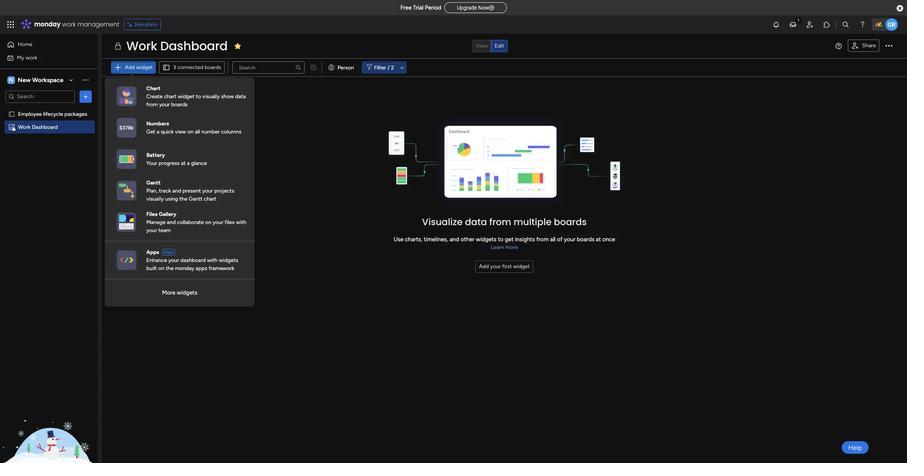Task type: describe. For each thing, give the bounding box(es) containing it.
employee
[[18, 111, 42, 117]]

your left 'files'
[[213, 219, 224, 226]]

edit button
[[492, 40, 508, 52]]

learn more link
[[491, 244, 518, 252]]

your inside chart create chart widget to visually show data from your boards
[[159, 101, 170, 108]]

and for other
[[450, 236, 460, 243]]

boards inside popup button
[[205, 64, 221, 71]]

display modes group
[[473, 40, 508, 52]]

my
[[17, 54, 24, 61]]

apps
[[146, 249, 159, 256]]

plans
[[145, 21, 158, 28]]

first
[[503, 264, 512, 270]]

data inside chart create chart widget to visually show data from your boards
[[235, 93, 246, 100]]

invite members image
[[807, 21, 815, 28]]

none search field inside work dashboard "banner"
[[233, 62, 305, 74]]

a inside battery your progress at a glance
[[187, 160, 190, 167]]

private dashboard image
[[113, 42, 123, 51]]

monday inside enhance your dashboard with widgets built on the monday apps framework
[[175, 265, 195, 272]]

a inside numbers get a quick view on all number columns
[[157, 129, 160, 135]]

boards inside the use charts, timelines, and other widgets to get insights from all of your boards at once learn more
[[577, 236, 595, 243]]

number
[[201, 129, 220, 135]]

edit
[[495, 43, 505, 49]]

person button
[[326, 62, 359, 74]]

files gallery manage and collaborate on your files with your team
[[146, 211, 247, 234]]

widget inside add widget popup button
[[136, 64, 153, 71]]

present
[[183, 188, 201, 194]]

get
[[146, 129, 156, 135]]

your
[[146, 160, 157, 167]]

your inside button
[[491, 264, 501, 270]]

visually inside chart create chart widget to visually show data from your boards
[[202, 93, 220, 100]]

help image
[[860, 21, 867, 28]]

home button
[[5, 38, 83, 51]]

workspace image
[[7, 76, 15, 84]]

trial
[[413, 4, 424, 11]]

charts,
[[405, 236, 423, 243]]

1 vertical spatial from
[[490, 216, 512, 229]]

upgrade now link
[[445, 2, 507, 13]]

upgrade now
[[457, 5, 490, 11]]

use
[[394, 236, 404, 243]]

free
[[401, 4, 412, 11]]

Work Dashboard field
[[125, 37, 230, 55]]

lottie animation image
[[0, 386, 98, 464]]

manage
[[146, 219, 166, 226]]

free trial period
[[401, 4, 442, 11]]

dashboard
[[181, 257, 206, 264]]

track
[[159, 188, 171, 194]]

on for view
[[188, 129, 194, 135]]

Filter dashboard by text search field
[[233, 62, 305, 74]]

progress
[[159, 160, 180, 167]]

workspace selection element
[[7, 76, 65, 85]]

enhance
[[146, 257, 167, 264]]

management
[[78, 20, 119, 29]]

your inside the use charts, timelines, and other widgets to get insights from all of your boards at once learn more
[[564, 236, 576, 243]]

list box containing employee lifecycle packages
[[0, 106, 98, 238]]

battery your progress at a glance
[[146, 152, 207, 167]]

help
[[849, 445, 863, 452]]

/
[[388, 64, 390, 71]]

0 horizontal spatial widgets
[[177, 290, 198, 297]]

quick
[[161, 129, 174, 135]]

period
[[425, 4, 442, 11]]

1 vertical spatial data
[[465, 216, 487, 229]]

use charts, timelines, and other widgets to get insights from all of your boards at once learn more
[[394, 236, 616, 251]]

chart inside gantt plan, track and present your projects visually using the gantt chart
[[204, 196, 217, 202]]

your down manage
[[146, 227, 157, 234]]

all inside the use charts, timelines, and other widgets to get insights from all of your boards at once learn more
[[551, 236, 556, 243]]

help button
[[843, 442, 870, 455]]

now
[[479, 5, 490, 11]]

and for present
[[172, 188, 181, 194]]

view
[[476, 43, 488, 49]]

new for new workspace
[[18, 76, 31, 84]]

add your first widget
[[479, 264, 530, 270]]

my work button
[[5, 52, 83, 64]]

widget for add your first widget
[[514, 264, 530, 270]]

numbers
[[146, 121, 169, 127]]

work dashboard banner
[[102, 34, 908, 77]]

enhance your dashboard with widgets built on the monday apps framework
[[146, 257, 238, 272]]

the inside enhance your dashboard with widgets built on the monday apps framework
[[166, 265, 174, 272]]

chart create chart widget to visually show data from your boards
[[146, 85, 246, 108]]

add widget button
[[111, 62, 156, 74]]

projects
[[214, 188, 234, 194]]

timelines,
[[424, 236, 449, 243]]

filter
[[374, 64, 386, 71]]

packages
[[65, 111, 87, 117]]

once
[[603, 236, 616, 243]]

using
[[165, 196, 178, 202]]

with inside files gallery manage and collaborate on your files with your team
[[236, 219, 247, 226]]

battery
[[146, 152, 165, 159]]

add for add your first widget
[[479, 264, 489, 270]]

3
[[173, 64, 176, 71]]

on inside enhance your dashboard with widgets built on the monday apps framework
[[158, 265, 165, 272]]

numbers get a quick view on all number columns
[[146, 121, 242, 135]]

public board image
[[8, 111, 15, 118]]

columns
[[221, 129, 242, 135]]

search everything image
[[843, 21, 850, 28]]

get
[[505, 236, 514, 243]]

and for collaborate
[[167, 219, 176, 226]]

see plans
[[134, 21, 158, 28]]

multiple
[[514, 216, 552, 229]]

work for my
[[26, 54, 37, 61]]

2
[[391, 64, 394, 71]]

lottie animation element
[[0, 386, 98, 464]]

view
[[175, 129, 186, 135]]

from inside the use charts, timelines, and other widgets to get insights from all of your boards at once learn more
[[537, 236, 549, 243]]

view button
[[473, 40, 492, 52]]

apps image
[[824, 21, 831, 28]]

monday work management
[[34, 20, 119, 29]]

apps
[[196, 265, 207, 272]]

3 connected boards button
[[159, 62, 225, 74]]

show
[[221, 93, 234, 100]]

plan,
[[146, 188, 158, 194]]

work inside list box
[[18, 124, 31, 131]]

add widget
[[125, 64, 153, 71]]



Task type: vqa. For each thing, say whether or not it's contained in the screenshot.
Add widget add
yes



Task type: locate. For each thing, give the bounding box(es) containing it.
widgets inside the use charts, timelines, and other widgets to get insights from all of your boards at once learn more
[[476, 236, 497, 243]]

0 horizontal spatial work
[[18, 124, 31, 131]]

at inside the use charts, timelines, and other widgets to get insights from all of your boards at once learn more
[[596, 236, 602, 243]]

built
[[146, 265, 157, 272]]

on inside files gallery manage and collaborate on your files with your team
[[205, 219, 212, 226]]

add inside popup button
[[125, 64, 135, 71]]

0 horizontal spatial add
[[125, 64, 135, 71]]

inbox image
[[790, 21, 798, 28]]

and up using
[[172, 188, 181, 194]]

share button
[[849, 40, 880, 52]]

on right collaborate
[[205, 219, 212, 226]]

new inside workspace selection element
[[18, 76, 31, 84]]

Search in workspace field
[[16, 92, 64, 101]]

0 horizontal spatial work dashboard
[[18, 124, 58, 131]]

work right private dashboard icon
[[18, 124, 31, 131]]

0 vertical spatial visually
[[202, 93, 220, 100]]

from inside chart create chart widget to visually show data from your boards
[[146, 101, 158, 108]]

0 horizontal spatial chart
[[164, 93, 177, 100]]

share
[[863, 42, 877, 49]]

None search field
[[233, 62, 305, 74]]

0 vertical spatial to
[[196, 93, 201, 100]]

0 vertical spatial add
[[125, 64, 135, 71]]

new workspace
[[18, 76, 63, 84]]

collaborate
[[177, 219, 204, 226]]

options image
[[82, 93, 90, 101]]

work
[[126, 37, 157, 55], [18, 124, 31, 131]]

1 vertical spatial work
[[18, 124, 31, 131]]

0 horizontal spatial new
[[18, 76, 31, 84]]

0 vertical spatial the
[[180, 196, 188, 202]]

1 vertical spatial on
[[205, 219, 212, 226]]

data right show
[[235, 93, 246, 100]]

1 vertical spatial the
[[166, 265, 174, 272]]

1 horizontal spatial to
[[498, 236, 504, 243]]

new for new
[[164, 250, 174, 255]]

your
[[159, 101, 170, 108], [202, 188, 213, 194], [213, 219, 224, 226], [146, 227, 157, 234], [564, 236, 576, 243], [169, 257, 179, 264], [491, 264, 501, 270]]

1 vertical spatial monday
[[175, 265, 195, 272]]

the down enhance
[[166, 265, 174, 272]]

option
[[0, 107, 98, 109]]

widgets up learn
[[476, 236, 497, 243]]

new
[[18, 76, 31, 84], [164, 250, 174, 255]]

1 horizontal spatial chart
[[204, 196, 217, 202]]

team
[[158, 227, 171, 234]]

boards up view
[[171, 101, 188, 108]]

chart inside chart create chart widget to visually show data from your boards
[[164, 93, 177, 100]]

1 vertical spatial with
[[207, 257, 218, 264]]

0 vertical spatial all
[[195, 129, 200, 135]]

0 vertical spatial gantt
[[146, 180, 161, 186]]

chart right the 'create'
[[164, 93, 177, 100]]

1 horizontal spatial with
[[236, 219, 247, 226]]

work right the my
[[26, 54, 37, 61]]

0 vertical spatial and
[[172, 188, 181, 194]]

boards up of
[[554, 216, 587, 229]]

1 vertical spatial to
[[498, 236, 504, 243]]

0 vertical spatial widgets
[[476, 236, 497, 243]]

work inside button
[[26, 54, 37, 61]]

1 horizontal spatial work
[[62, 20, 76, 29]]

0 horizontal spatial with
[[207, 257, 218, 264]]

dashboard up 3 connected boards
[[160, 37, 228, 55]]

workspace options image
[[82, 76, 90, 84]]

dapulse rightstroke image
[[490, 5, 495, 11]]

gantt down present
[[189, 196, 203, 202]]

0 horizontal spatial dashboard
[[32, 124, 58, 131]]

from left of
[[537, 236, 549, 243]]

employee lifecycle packages
[[18, 111, 87, 117]]

monday up home button
[[34, 20, 61, 29]]

2 horizontal spatial on
[[205, 219, 212, 226]]

1 horizontal spatial all
[[551, 236, 556, 243]]

at left once
[[596, 236, 602, 243]]

monday
[[34, 20, 61, 29], [175, 265, 195, 272]]

0 horizontal spatial the
[[166, 265, 174, 272]]

1 vertical spatial all
[[551, 236, 556, 243]]

gantt plan, track and present your projects visually using the gantt chart
[[146, 180, 234, 202]]

1 horizontal spatial a
[[187, 160, 190, 167]]

see plans button
[[124, 19, 161, 30]]

1 vertical spatial chart
[[204, 196, 217, 202]]

data up other
[[465, 216, 487, 229]]

work down see plans button
[[126, 37, 157, 55]]

to down 3 connected boards
[[196, 93, 201, 100]]

boards left once
[[577, 236, 595, 243]]

insights
[[515, 236, 535, 243]]

0 horizontal spatial all
[[195, 129, 200, 135]]

0 vertical spatial new
[[18, 76, 31, 84]]

0 horizontal spatial to
[[196, 93, 201, 100]]

upgrade
[[457, 5, 477, 11]]

my work
[[17, 54, 37, 61]]

chart
[[164, 93, 177, 100], [204, 196, 217, 202]]

0 vertical spatial on
[[188, 129, 194, 135]]

widget right first
[[514, 264, 530, 270]]

more
[[162, 290, 176, 297]]

1 vertical spatial and
[[167, 219, 176, 226]]

work dashboard down employee
[[18, 124, 58, 131]]

workspace
[[32, 76, 63, 84]]

a left glance
[[187, 160, 190, 167]]

n
[[9, 77, 13, 83]]

dashboard inside list box
[[32, 124, 58, 131]]

with right 'files'
[[236, 219, 247, 226]]

your inside enhance your dashboard with widgets built on the monday apps framework
[[169, 257, 179, 264]]

work dashboard
[[126, 37, 228, 55], [18, 124, 58, 131]]

new right n
[[18, 76, 31, 84]]

1 horizontal spatial on
[[188, 129, 194, 135]]

all left number
[[195, 129, 200, 135]]

0 horizontal spatial at
[[181, 160, 186, 167]]

1 horizontal spatial work dashboard
[[126, 37, 228, 55]]

from
[[146, 101, 158, 108], [490, 216, 512, 229], [537, 236, 549, 243]]

from down the 'create'
[[146, 101, 158, 108]]

lifecycle
[[43, 111, 63, 117]]

of
[[558, 236, 563, 243]]

your inside gantt plan, track and present your projects visually using the gantt chart
[[202, 188, 213, 194]]

0 vertical spatial data
[[235, 93, 246, 100]]

other
[[461, 236, 475, 243]]

to inside the use charts, timelines, and other widgets to get insights from all of your boards at once learn more
[[498, 236, 504, 243]]

visualize
[[422, 216, 463, 229]]

all left of
[[551, 236, 556, 243]]

work dashboard up "3"
[[126, 37, 228, 55]]

and inside gantt plan, track and present your projects visually using the gantt chart
[[172, 188, 181, 194]]

visually down plan,
[[146, 196, 164, 202]]

widgets right more
[[177, 290, 198, 297]]

0 horizontal spatial a
[[157, 129, 160, 135]]

your right present
[[202, 188, 213, 194]]

1 horizontal spatial widgets
[[219, 257, 238, 264]]

the down present
[[180, 196, 188, 202]]

1 horizontal spatial new
[[164, 250, 174, 255]]

visually left show
[[202, 93, 220, 100]]

dashboard inside "banner"
[[160, 37, 228, 55]]

on inside numbers get a quick view on all number columns
[[188, 129, 194, 135]]

new up enhance
[[164, 250, 174, 255]]

list box
[[0, 106, 98, 238]]

0 vertical spatial from
[[146, 101, 158, 108]]

1 horizontal spatial from
[[490, 216, 512, 229]]

with inside enhance your dashboard with widgets built on the monday apps framework
[[207, 257, 218, 264]]

boards right the connected
[[205, 64, 221, 71]]

0 vertical spatial chart
[[164, 93, 177, 100]]

a right get
[[157, 129, 160, 135]]

1 horizontal spatial work
[[126, 37, 157, 55]]

2 horizontal spatial widgets
[[476, 236, 497, 243]]

your left first
[[491, 264, 501, 270]]

gantt up plan,
[[146, 180, 161, 186]]

and inside the use charts, timelines, and other widgets to get insights from all of your boards at once learn more
[[450, 236, 460, 243]]

1 vertical spatial work
[[26, 54, 37, 61]]

chart
[[146, 85, 160, 92]]

visually inside gantt plan, track and present your projects visually using the gantt chart
[[146, 196, 164, 202]]

and left other
[[450, 236, 460, 243]]

your right enhance
[[169, 257, 179, 264]]

0 vertical spatial work
[[62, 20, 76, 29]]

0 vertical spatial work
[[126, 37, 157, 55]]

0 vertical spatial with
[[236, 219, 247, 226]]

widgets up the framework
[[219, 257, 238, 264]]

all
[[195, 129, 200, 135], [551, 236, 556, 243]]

1 vertical spatial at
[[596, 236, 602, 243]]

0 vertical spatial a
[[157, 129, 160, 135]]

gallery
[[159, 211, 177, 218]]

add your first widget button
[[476, 261, 534, 273]]

1 horizontal spatial monday
[[175, 265, 195, 272]]

1 vertical spatial new
[[164, 250, 174, 255]]

boards inside chart create chart widget to visually show data from your boards
[[171, 101, 188, 108]]

more widgets
[[162, 290, 198, 297]]

0 horizontal spatial gantt
[[146, 180, 161, 186]]

1 horizontal spatial dashboard
[[160, 37, 228, 55]]

widgets
[[476, 236, 497, 243], [219, 257, 238, 264], [177, 290, 198, 297]]

widget down the connected
[[178, 93, 195, 100]]

greg robinson image
[[886, 18, 899, 31]]

remove from favorites image
[[234, 42, 242, 50]]

the inside gantt plan, track and present your projects visually using the gantt chart
[[180, 196, 188, 202]]

1 vertical spatial widgets
[[219, 257, 238, 264]]

0 horizontal spatial on
[[158, 265, 165, 272]]

1 horizontal spatial the
[[180, 196, 188, 202]]

3 connected boards
[[173, 64, 221, 71]]

1 horizontal spatial widget
[[178, 93, 195, 100]]

to
[[196, 93, 201, 100], [498, 236, 504, 243]]

0 vertical spatial work dashboard
[[126, 37, 228, 55]]

to inside chart create chart widget to visually show data from your boards
[[196, 93, 201, 100]]

widget inside add your first widget button
[[514, 264, 530, 270]]

your right of
[[564, 236, 576, 243]]

1 vertical spatial a
[[187, 160, 190, 167]]

add for add widget
[[125, 64, 135, 71]]

0 horizontal spatial work
[[26, 54, 37, 61]]

0 horizontal spatial from
[[146, 101, 158, 108]]

widget inside chart create chart widget to visually show data from your boards
[[178, 93, 195, 100]]

all inside numbers get a quick view on all number columns
[[195, 129, 200, 135]]

visually
[[202, 93, 220, 100], [146, 196, 164, 202]]

1 vertical spatial visually
[[146, 196, 164, 202]]

1 horizontal spatial data
[[465, 216, 487, 229]]

on down enhance
[[158, 265, 165, 272]]

learn
[[491, 244, 505, 251]]

0 vertical spatial at
[[181, 160, 186, 167]]

1 vertical spatial add
[[479, 264, 489, 270]]

data
[[235, 93, 246, 100], [465, 216, 487, 229]]

at inside battery your progress at a glance
[[181, 160, 186, 167]]

dashboard down the employee lifecycle packages on the left of the page
[[32, 124, 58, 131]]

create
[[146, 93, 163, 100]]

0 vertical spatial monday
[[34, 20, 61, 29]]

1 horizontal spatial visually
[[202, 93, 220, 100]]

on for collaborate
[[205, 219, 212, 226]]

search image
[[296, 65, 302, 71]]

2 vertical spatial on
[[158, 265, 165, 272]]

work inside "banner"
[[126, 37, 157, 55]]

1 horizontal spatial at
[[596, 236, 602, 243]]

2 vertical spatial widget
[[514, 264, 530, 270]]

2 horizontal spatial widget
[[514, 264, 530, 270]]

1 vertical spatial dashboard
[[32, 124, 58, 131]]

menu image
[[836, 43, 843, 49]]

with up the framework
[[207, 257, 218, 264]]

more
[[506, 244, 518, 251]]

dashboard
[[160, 37, 228, 55], [32, 124, 58, 131]]

work dashboard inside "banner"
[[126, 37, 228, 55]]

visualize data from multiple boards
[[422, 216, 587, 229]]

at right progress
[[181, 160, 186, 167]]

files
[[225, 219, 235, 226]]

dapulse close image
[[898, 5, 904, 12]]

2 vertical spatial widgets
[[177, 290, 198, 297]]

widgets inside enhance your dashboard with widgets built on the monday apps framework
[[219, 257, 238, 264]]

0 vertical spatial dashboard
[[160, 37, 228, 55]]

gantt
[[146, 180, 161, 186], [189, 196, 203, 202]]

monday down dashboard
[[175, 265, 195, 272]]

0 horizontal spatial visually
[[146, 196, 164, 202]]

from up get
[[490, 216, 512, 229]]

2 horizontal spatial from
[[537, 236, 549, 243]]

private dashboard image
[[8, 124, 15, 131]]

home
[[18, 41, 32, 48]]

work left management
[[62, 20, 76, 29]]

arrow down image
[[398, 63, 407, 72]]

widget up chart
[[136, 64, 153, 71]]

add
[[125, 64, 135, 71], [479, 264, 489, 270]]

chart down projects on the top left
[[204, 196, 217, 202]]

on right view
[[188, 129, 194, 135]]

0 horizontal spatial monday
[[34, 20, 61, 29]]

1 horizontal spatial add
[[479, 264, 489, 270]]

0 horizontal spatial widget
[[136, 64, 153, 71]]

1 vertical spatial gantt
[[189, 196, 203, 202]]

0 vertical spatial widget
[[136, 64, 153, 71]]

1 vertical spatial widget
[[178, 93, 195, 100]]

notifications image
[[773, 21, 781, 28]]

widget for chart create chart widget to visually show data from your boards
[[178, 93, 195, 100]]

person
[[338, 64, 354, 71]]

a
[[157, 129, 160, 135], [187, 160, 190, 167]]

files
[[146, 211, 158, 218]]

visualize data from multiple boards element
[[102, 77, 908, 273]]

framework
[[209, 265, 235, 272]]

1 vertical spatial work dashboard
[[18, 124, 58, 131]]

with
[[236, 219, 247, 226], [207, 257, 218, 264]]

to left get
[[498, 236, 504, 243]]

work for monday
[[62, 20, 76, 29]]

and inside files gallery manage and collaborate on your files with your team
[[167, 219, 176, 226]]

1 horizontal spatial gantt
[[189, 196, 203, 202]]

more options image
[[886, 43, 893, 50]]

2 vertical spatial and
[[450, 236, 460, 243]]

filter / 2
[[374, 64, 394, 71]]

0 horizontal spatial data
[[235, 93, 246, 100]]

2 vertical spatial from
[[537, 236, 549, 243]]

and down gallery
[[167, 219, 176, 226]]

add inside button
[[479, 264, 489, 270]]

connected
[[178, 64, 204, 71]]

your down the 'create'
[[159, 101, 170, 108]]

select product image
[[7, 21, 15, 28]]

on
[[188, 129, 194, 135], [205, 219, 212, 226], [158, 265, 165, 272]]

1 image
[[796, 16, 803, 24]]



